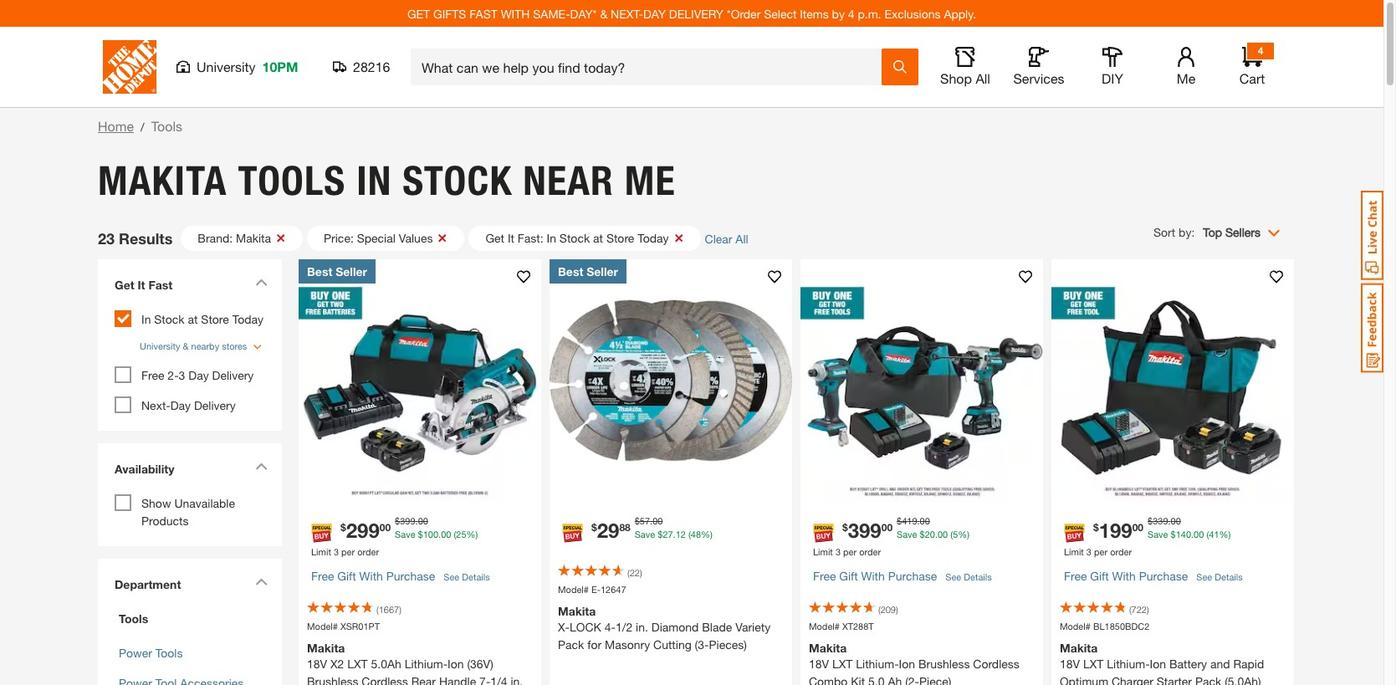 Task type: vqa. For each thing, say whether or not it's contained in the screenshot.
order to the middle
yes



Task type: describe. For each thing, give the bounding box(es) containing it.
power tools
[[119, 646, 183, 660]]

per for 199
[[1095, 547, 1108, 558]]

00 left 25
[[441, 529, 451, 540]]

( inside $ 57 . 00 save $ 27 . 12 ( 48 %)
[[689, 529, 691, 540]]

me inside the me button
[[1177, 70, 1196, 86]]

for
[[588, 638, 602, 652]]

p.m.
[[858, 6, 882, 21]]

23 results
[[98, 229, 173, 247]]

clear
[[705, 231, 733, 246]]

$ inside $ 199 00
[[1094, 522, 1099, 534]]

by:
[[1179, 225, 1195, 239]]

diy button
[[1086, 47, 1140, 87]]

purchase for 399
[[888, 569, 937, 583]]

3 up the next-day delivery link
[[179, 368, 185, 382]]

details for 299
[[462, 572, 490, 583]]

( inside $ 399 . 00 save $ 100 . 00 ( 25 %) limit 3 per order
[[454, 529, 456, 540]]

lithium- inside makita 18v x2 lxt 5.0ah lithium-ion (36v) brushless cordless rear handle 7-1/4 in
[[405, 657, 448, 672]]

show unavailable products link
[[141, 496, 235, 528]]

free for 299
[[311, 569, 334, 583]]

18v for 199
[[1060, 657, 1080, 672]]

see details button for 299
[[444, 562, 490, 593]]

339
[[1153, 515, 1169, 526]]

get gifts fast with same-day* & next-day delivery *order select items by 4 p.m. exclusions apply.
[[407, 6, 977, 21]]

(3-
[[695, 638, 709, 652]]

order for 399
[[860, 547, 881, 558]]

nearby
[[191, 341, 219, 351]]

25
[[456, 529, 467, 540]]

items
[[800, 6, 829, 21]]

. left 41
[[1192, 529, 1194, 540]]

caret icon image for availability
[[255, 462, 268, 470]]

gift for 399
[[840, 569, 858, 583]]

me button
[[1160, 47, 1213, 87]]

1/2
[[616, 620, 633, 635]]

0 vertical spatial in
[[357, 156, 392, 205]]

power
[[119, 646, 152, 660]]

0 vertical spatial stock
[[403, 156, 513, 205]]

1 vertical spatial store
[[201, 312, 229, 326]]

lxt for 199
[[1084, 657, 1104, 672]]

(2-
[[906, 675, 920, 685]]

delivery
[[669, 6, 724, 21]]

3 for 399
[[836, 547, 841, 558]]

by
[[832, 6, 845, 21]]

1 vertical spatial day
[[170, 398, 191, 412]]

clear all
[[705, 231, 749, 246]]

xsr01pt
[[341, 621, 380, 632]]

. right 88
[[650, 515, 653, 526]]

tools link
[[115, 610, 265, 627]]

%) for 399
[[958, 529, 970, 540]]

get it fast link
[[106, 268, 274, 306]]

x-lock 4-1/2 in. diamond blade variety pack for masonry cutting (3-pieces) image
[[550, 259, 792, 502]]

all for shop all
[[976, 70, 991, 86]]

28216
[[353, 59, 390, 74]]

88
[[620, 522, 631, 534]]

xt288t
[[843, 621, 874, 632]]

feedback link image
[[1361, 283, 1384, 373]]

select
[[764, 6, 797, 21]]

$ 299 00
[[341, 519, 391, 543]]

00 inside $ 299 00
[[380, 522, 391, 534]]

model# xsr01pt
[[307, 621, 380, 632]]

sort
[[1154, 225, 1176, 239]]

best seller for 29
[[558, 264, 618, 279]]

diamond
[[652, 620, 699, 635]]

save for 199
[[1148, 529, 1169, 540]]

lxt for 399
[[833, 657, 853, 672]]

12
[[676, 529, 686, 540]]

lithium- for 199
[[1107, 657, 1150, 672]]

model# bl1850bdc2
[[1060, 621, 1150, 632]]

values
[[399, 231, 433, 245]]

41
[[1209, 529, 1220, 540]]

battery
[[1170, 657, 1208, 672]]

lxt inside makita 18v x2 lxt 5.0ah lithium-ion (36v) brushless cordless rear handle 7-1/4 in
[[347, 657, 368, 672]]

with for 199
[[1113, 569, 1136, 583]]

limit for 199
[[1064, 547, 1084, 558]]

1 vertical spatial &
[[183, 341, 189, 351]]

0 horizontal spatial stock
[[154, 312, 185, 326]]

$ 419 . 00 save $ 20 . 00 ( 5 %) limit 3 per order
[[813, 515, 970, 558]]

top
[[1204, 225, 1223, 239]]

gifts
[[433, 6, 466, 21]]

diy
[[1102, 70, 1124, 86]]

brushless inside makita 18v lxt lithium-ion brushless cordless combo kit 5.0 ah (2-piece)
[[919, 657, 970, 672]]

get it fast: in stock at store today button
[[469, 226, 701, 251]]

419
[[902, 515, 918, 526]]

28216 button
[[333, 59, 391, 75]]

cordless inside makita 18v lxt lithium-ion brushless cordless combo kit 5.0 ah (2-piece)
[[973, 657, 1020, 672]]

with for 299
[[359, 569, 383, 583]]

starter
[[1157, 675, 1192, 685]]

x2
[[331, 657, 344, 672]]

kit
[[851, 675, 865, 685]]

next-
[[141, 398, 170, 412]]

department
[[115, 577, 181, 591]]

18v for 299
[[307, 657, 327, 672]]

makita tools in stock near me
[[98, 156, 676, 205]]

ah
[[888, 675, 902, 685]]

sort by: top sellers
[[1154, 225, 1261, 239]]

$ 339 . 00 save $ 140 . 00 ( 41 %) limit 3 per order
[[1064, 515, 1231, 558]]

57
[[640, 515, 650, 526]]

model# e-12647
[[558, 584, 626, 595]]

. left 48
[[673, 529, 676, 540]]

0 vertical spatial day
[[189, 368, 209, 382]]

00 left 41
[[1194, 529, 1204, 540]]

availability link
[[106, 451, 274, 490]]

tools up price:
[[238, 156, 346, 205]]

makita for makita x-lock 4-1/2 in. diamond blade variety pack for masonry cutting (3-pieces)
[[558, 605, 596, 619]]

services button
[[1013, 47, 1066, 87]]

makita for makita 18v lxt lithium-ion brushless cordless combo kit 5.0 ah (2-piece)
[[809, 641, 847, 656]]

free left 2-
[[141, 368, 164, 382]]

price: special values button
[[307, 226, 465, 251]]

stores
[[222, 341, 247, 351]]

/
[[141, 120, 144, 134]]

makita for makita 18v x2 lxt 5.0ah lithium-ion (36v) brushless cordless rear handle 7-1/4 in
[[307, 641, 345, 656]]

caret icon image for department
[[255, 578, 268, 585]]

free gift with purchase button for 299
[[311, 560, 435, 593]]

see for 199
[[1197, 572, 1213, 583]]

0 horizontal spatial me
[[625, 156, 676, 205]]

$ inside $ 399 00
[[843, 522, 848, 534]]

best for save
[[307, 264, 332, 279]]

x-
[[558, 620, 570, 635]]

pieces)
[[709, 638, 747, 652]]

price:
[[324, 231, 354, 245]]

purchase for 299
[[386, 569, 435, 583]]

see details button for 399
[[946, 562, 992, 593]]

university for university & nearby stores
[[140, 341, 180, 351]]

( inside $ 339 . 00 save $ 140 . 00 ( 41 %) limit 3 per order
[[1207, 529, 1209, 540]]

store inside get it fast: in stock at store today button
[[607, 231, 635, 245]]

makita inside button
[[236, 231, 271, 245]]

live chat image
[[1361, 191, 1384, 280]]

*order
[[727, 6, 761, 21]]

free gift with purchase button for 399
[[813, 560, 937, 593]]

cordless inside makita 18v x2 lxt 5.0ah lithium-ion (36v) brushless cordless rear handle 7-1/4 in
[[362, 675, 408, 685]]

18v for 399
[[809, 657, 829, 672]]

5.0ah
[[371, 657, 402, 672]]

299
[[346, 519, 380, 543]]

1 vertical spatial delivery
[[194, 398, 236, 412]]

limit for 299
[[311, 547, 331, 558]]

0 vertical spatial delivery
[[212, 368, 254, 382]]

pack inside makita x-lock 4-1/2 in. diamond blade variety pack for masonry cutting (3-pieces)
[[558, 638, 584, 652]]

1/4
[[491, 675, 508, 685]]

next-
[[611, 6, 644, 21]]

tools up power
[[119, 611, 148, 626]]

( 1667 )
[[377, 604, 401, 615]]

3 for 299
[[334, 547, 339, 558]]

0 horizontal spatial at
[[188, 312, 198, 326]]

university for university 10pm
[[197, 59, 256, 74]]

free gift with purchase see details for 399
[[813, 569, 992, 583]]

free gift with purchase button for 199
[[1064, 560, 1188, 593]]

What can we help you find today? search field
[[422, 49, 881, 85]]

show
[[141, 496, 171, 510]]

special
[[357, 231, 396, 245]]

brand: makita
[[198, 231, 271, 245]]

seller for save
[[336, 264, 367, 279]]

$ inside $ 299 00
[[341, 522, 346, 534]]

399 for $ 399 . 00 save $ 100 . 00 ( 25 %) limit 3 per order
[[400, 515, 416, 526]]

and
[[1211, 657, 1231, 672]]

best seller for save
[[307, 264, 367, 279]]

ion for 399
[[899, 657, 916, 672]]

see details button for 199
[[1197, 562, 1243, 593]]

cart
[[1240, 70, 1265, 86]]

next-day delivery link
[[141, 398, 236, 412]]

7-
[[480, 675, 491, 685]]



Task type: locate. For each thing, give the bounding box(es) containing it.
1 horizontal spatial cordless
[[973, 657, 1020, 672]]

0 vertical spatial cordless
[[973, 657, 1020, 672]]

brand:
[[198, 231, 233, 245]]

makita up the optimum
[[1060, 641, 1098, 656]]

2 free gift with purchase button from the left
[[813, 560, 937, 593]]

all for clear all
[[736, 231, 749, 246]]

all inside button
[[736, 231, 749, 246]]

at up the university & nearby stores
[[188, 312, 198, 326]]

1 horizontal spatial lxt
[[833, 657, 853, 672]]

2 horizontal spatial per
[[1095, 547, 1108, 558]]

order for 199
[[1111, 547, 1132, 558]]

0 horizontal spatial all
[[736, 231, 749, 246]]

0 horizontal spatial see details button
[[444, 562, 490, 593]]

with up 722 at the right bottom
[[1113, 569, 1136, 583]]

1 horizontal spatial get
[[486, 231, 505, 245]]

model# for 399
[[809, 621, 840, 632]]

0 horizontal spatial in
[[141, 312, 151, 326]]

save inside $ 339 . 00 save $ 140 . 00 ( 41 %) limit 3 per order
[[1148, 529, 1169, 540]]

free 2-3 day delivery
[[141, 368, 254, 382]]

0 vertical spatial university
[[197, 59, 256, 74]]

3 inside $ 399 . 00 save $ 100 . 00 ( 25 %) limit 3 per order
[[334, 547, 339, 558]]

free gift with purchase button
[[311, 560, 435, 593], [813, 560, 937, 593], [1064, 560, 1188, 593]]

get left 'fast'
[[115, 278, 134, 292]]

1 %) from the left
[[467, 529, 478, 540]]

1 horizontal spatial see details button
[[946, 562, 992, 593]]

with up "( 1667 )"
[[359, 569, 383, 583]]

2 horizontal spatial free gift with purchase button
[[1064, 560, 1188, 593]]

purchase up ( 209 )
[[888, 569, 937, 583]]

gift down 199 at the right
[[1091, 569, 1109, 583]]

in right fast:
[[547, 231, 556, 245]]

12647
[[601, 584, 626, 595]]

per for 299
[[341, 547, 355, 558]]

1 lithium- from the left
[[405, 657, 448, 672]]

lxt inside 'makita 18v lxt lithium-ion battery and rapid optimum charger starter pack (5.0ah)'
[[1084, 657, 1104, 672]]

20
[[925, 529, 935, 540]]

3 up model# xt288t
[[836, 547, 841, 558]]

free gift with purchase see details up "( 1667 )"
[[311, 569, 490, 583]]

gift
[[338, 569, 356, 583], [840, 569, 858, 583], [1091, 569, 1109, 583]]

4 %) from the left
[[1220, 529, 1231, 540]]

1 horizontal spatial free gift with purchase see details
[[813, 569, 992, 583]]

2 %) from the left
[[701, 529, 713, 540]]

0 horizontal spatial gift
[[338, 569, 356, 583]]

today inside button
[[638, 231, 669, 245]]

get
[[407, 6, 430, 21]]

1 horizontal spatial details
[[964, 572, 992, 583]]

1 horizontal spatial limit
[[813, 547, 833, 558]]

0 horizontal spatial today
[[232, 312, 264, 326]]

00 inside $ 399 00
[[882, 522, 893, 534]]

399
[[400, 515, 416, 526], [848, 519, 882, 543]]

day down 2-
[[170, 398, 191, 412]]

0 vertical spatial store
[[607, 231, 635, 245]]

makita for makita 18v lxt lithium-ion battery and rapid optimum charger starter pack (5.0ah)
[[1060, 641, 1098, 656]]

0 horizontal spatial store
[[201, 312, 229, 326]]

per inside $ 339 . 00 save $ 140 . 00 ( 41 %) limit 3 per order
[[1095, 547, 1108, 558]]

1 vertical spatial cordless
[[362, 675, 408, 685]]

2 vertical spatial caret icon image
[[255, 578, 268, 585]]

get for get it fast
[[115, 278, 134, 292]]

makita 18v lxt lithium-ion battery and rapid optimum charger starter pack (5.0ah)
[[1060, 641, 1265, 685]]

1 best seller from the left
[[307, 264, 367, 279]]

2 horizontal spatial see
[[1197, 572, 1213, 583]]

best down price:
[[307, 264, 332, 279]]

2 order from the left
[[860, 547, 881, 558]]

%) for 299
[[467, 529, 478, 540]]

1 ion from the left
[[448, 657, 464, 672]]

limit up model# xt288t
[[813, 547, 833, 558]]

2 vertical spatial stock
[[154, 312, 185, 326]]

see down 25
[[444, 572, 460, 583]]

free for 199
[[1064, 569, 1087, 583]]

18v inside makita 18v lxt lithium-ion brushless cordless combo kit 5.0 ah (2-piece)
[[809, 657, 829, 672]]

2 see details button from the left
[[946, 562, 992, 593]]

see down 41
[[1197, 572, 1213, 583]]

1 caret icon image from the top
[[255, 279, 268, 286]]

lock
[[570, 620, 602, 635]]

2 best seller from the left
[[558, 264, 618, 279]]

) for 199
[[1147, 604, 1149, 615]]

0 vertical spatial &
[[600, 6, 608, 21]]

3 ion from the left
[[1150, 657, 1167, 672]]

1 horizontal spatial 18v
[[809, 657, 829, 672]]

ion up handle
[[448, 657, 464, 672]]

%) right 140
[[1220, 529, 1231, 540]]

me right near
[[625, 156, 676, 205]]

store up nearby
[[201, 312, 229, 326]]

0 horizontal spatial &
[[183, 341, 189, 351]]

stock inside button
[[560, 231, 590, 245]]

lithium- up 5.0
[[856, 657, 899, 672]]

0 horizontal spatial lxt
[[347, 657, 368, 672]]

save left 100
[[395, 529, 416, 540]]

it left fast:
[[508, 231, 515, 245]]

order inside $ 399 . 00 save $ 100 . 00 ( 25 %) limit 3 per order
[[358, 547, 379, 558]]

399 left the 419
[[848, 519, 882, 543]]

) for 299
[[399, 604, 401, 615]]

show unavailable products
[[141, 496, 235, 528]]

( inside $ 419 . 00 save $ 20 . 00 ( 5 %) limit 3 per order
[[951, 529, 953, 540]]

2 lxt from the left
[[833, 657, 853, 672]]

1 horizontal spatial ion
[[899, 657, 916, 672]]

all right shop
[[976, 70, 991, 86]]

brushless down x2
[[307, 675, 359, 685]]

gift down 299
[[338, 569, 356, 583]]

18v x2 lxt 5.0ah lithium-ion (36v) brushless cordless rear handle 7-1/4 in. circular saw kit image
[[299, 259, 541, 502]]

1 horizontal spatial it
[[508, 231, 515, 245]]

best seller
[[307, 264, 367, 279], [558, 264, 618, 279]]

1 horizontal spatial today
[[638, 231, 669, 245]]

3
[[179, 368, 185, 382], [334, 547, 339, 558], [836, 547, 841, 558], [1087, 547, 1092, 558]]

1 horizontal spatial in
[[357, 156, 392, 205]]

makita 18v lxt lithium-ion brushless cordless combo kit 5.0 ah (2-piece)
[[809, 641, 1020, 685]]

. right $ 299 00
[[416, 515, 418, 526]]

1 horizontal spatial best
[[558, 264, 584, 279]]

makita inside 'makita 18v lxt lithium-ion battery and rapid optimum charger starter pack (5.0ah)'
[[1060, 641, 1098, 656]]

in inside button
[[547, 231, 556, 245]]

2 horizontal spatial ion
[[1150, 657, 1167, 672]]

00 left the 419
[[882, 522, 893, 534]]

100
[[423, 529, 439, 540]]

charger
[[1112, 675, 1154, 685]]

%) inside $ 339 . 00 save $ 140 . 00 ( 41 %) limit 3 per order
[[1220, 529, 1231, 540]]

0 horizontal spatial best
[[307, 264, 332, 279]]

day*
[[570, 6, 597, 21]]

brushless up piece)
[[919, 657, 970, 672]]

2 horizontal spatial details
[[1215, 572, 1243, 583]]

order inside $ 419 . 00 save $ 20 . 00 ( 5 %) limit 3 per order
[[860, 547, 881, 558]]

pack down x-
[[558, 638, 584, 652]]

. right $ 399 00
[[918, 515, 920, 526]]

free for 399
[[813, 569, 836, 583]]

1 lxt from the left
[[347, 657, 368, 672]]

48
[[691, 529, 701, 540]]

2 18v from the left
[[809, 657, 829, 672]]

2 lithium- from the left
[[856, 657, 899, 672]]

0 horizontal spatial details
[[462, 572, 490, 583]]

1 purchase from the left
[[386, 569, 435, 583]]

brushless inside makita 18v x2 lxt 5.0ah lithium-ion (36v) brushless cordless rear handle 7-1/4 in
[[307, 675, 359, 685]]

0 vertical spatial get
[[486, 231, 505, 245]]

1 horizontal spatial store
[[607, 231, 635, 245]]

2 ion from the left
[[899, 657, 916, 672]]

0 horizontal spatial get
[[115, 278, 134, 292]]

1 horizontal spatial free gift with purchase button
[[813, 560, 937, 593]]

1 horizontal spatial me
[[1177, 70, 1196, 86]]

tools right power
[[155, 646, 183, 660]]

%) for 199
[[1220, 529, 1231, 540]]

save down 339
[[1148, 529, 1169, 540]]

see for 299
[[444, 572, 460, 583]]

1 details from the left
[[462, 572, 490, 583]]

0 vertical spatial pack
[[558, 638, 584, 652]]

lxt up combo
[[833, 657, 853, 672]]

2 horizontal spatial 18v
[[1060, 657, 1080, 672]]

details for 399
[[964, 572, 992, 583]]

1 horizontal spatial see
[[946, 572, 962, 583]]

per inside $ 419 . 00 save $ 20 . 00 ( 5 %) limit 3 per order
[[844, 547, 857, 558]]

limit for 399
[[813, 547, 833, 558]]

save for 399
[[897, 529, 918, 540]]

3 for 199
[[1087, 547, 1092, 558]]

. left 25
[[439, 529, 441, 540]]

1 gift from the left
[[338, 569, 356, 583]]

%) right 100
[[467, 529, 478, 540]]

ion for 199
[[1150, 657, 1167, 672]]

2 purchase from the left
[[888, 569, 937, 583]]

caret icon image inside department link
[[255, 578, 268, 585]]

0 horizontal spatial 18v
[[307, 657, 327, 672]]

today up stores
[[232, 312, 264, 326]]

3 see from the left
[[1197, 572, 1213, 583]]

ion
[[448, 657, 464, 672], [899, 657, 916, 672], [1150, 657, 1167, 672]]

products
[[141, 513, 189, 528]]

free gift with purchase button up "( 1667 )"
[[311, 560, 435, 593]]

free gift with purchase see details up ( 209 )
[[813, 569, 992, 583]]

save inside $ 57 . 00 save $ 27 . 12 ( 48 %)
[[635, 529, 655, 540]]

00 left 5
[[938, 529, 948, 540]]

5
[[953, 529, 958, 540]]

00 inside $ 57 . 00 save $ 27 . 12 ( 48 %)
[[653, 515, 663, 526]]

get for get it fast: in stock at store today
[[486, 231, 505, 245]]

1 vertical spatial today
[[232, 312, 264, 326]]

makita down /
[[98, 156, 227, 205]]

caret icon image for get it fast
[[255, 279, 268, 286]]

per down 199 at the right
[[1095, 547, 1108, 558]]

1 horizontal spatial purchase
[[888, 569, 937, 583]]

3 order from the left
[[1111, 547, 1132, 558]]

it for fast
[[138, 278, 145, 292]]

day right 2-
[[189, 368, 209, 382]]

1 horizontal spatial pack
[[1196, 675, 1222, 685]]

4 save from the left
[[1148, 529, 1169, 540]]

fast
[[470, 6, 498, 21]]

all inside 'button'
[[976, 70, 991, 86]]

ion inside 'makita 18v lxt lithium-ion battery and rapid optimum charger starter pack (5.0ah)'
[[1150, 657, 1167, 672]]

18v inside 'makita 18v lxt lithium-ion battery and rapid optimum charger starter pack (5.0ah)'
[[1060, 657, 1080, 672]]

shop all
[[941, 70, 991, 86]]

home
[[98, 118, 134, 134]]

university & nearby stores
[[140, 341, 247, 351]]

1 seller from the left
[[336, 264, 367, 279]]

& left nearby
[[183, 341, 189, 351]]

1 per from the left
[[341, 547, 355, 558]]

limit up model# xsr01pt
[[311, 547, 331, 558]]

)
[[640, 567, 642, 578], [399, 604, 401, 615], [896, 604, 898, 615], [1147, 604, 1149, 615]]

$ 399 . 00 save $ 100 . 00 ( 25 %) limit 3 per order
[[311, 515, 478, 558]]

it inside button
[[508, 231, 515, 245]]

2 seller from the left
[[587, 264, 618, 279]]

3 caret icon image from the top
[[255, 578, 268, 585]]

best down 'get it fast: in stock at store today'
[[558, 264, 584, 279]]

1667
[[379, 604, 399, 615]]

18v lxt lithium-ion battery and rapid optimum charger starter pack (5.0ah) image
[[1052, 259, 1294, 502]]

get it fast
[[115, 278, 173, 292]]

3 inside $ 419 . 00 save $ 20 . 00 ( 5 %) limit 3 per order
[[836, 547, 841, 558]]

2 horizontal spatial with
[[1113, 569, 1136, 583]]

gift down $ 399 00
[[840, 569, 858, 583]]

3 free gift with purchase button from the left
[[1064, 560, 1188, 593]]

caret icon image
[[255, 279, 268, 286], [255, 462, 268, 470], [255, 578, 268, 585]]

1 horizontal spatial at
[[593, 231, 603, 245]]

availability
[[115, 461, 174, 476]]

2 gift from the left
[[840, 569, 858, 583]]

bl1850bdc2
[[1094, 621, 1150, 632]]

0 horizontal spatial seller
[[336, 264, 367, 279]]

0 horizontal spatial ion
[[448, 657, 464, 672]]

0 vertical spatial all
[[976, 70, 991, 86]]

caret icon image inside the availability link
[[255, 462, 268, 470]]

in stock at store today
[[141, 312, 264, 326]]

1 see from the left
[[444, 572, 460, 583]]

cordless
[[973, 657, 1020, 672], [362, 675, 408, 685]]

399 for $ 399 00
[[848, 519, 882, 543]]

free up model# bl1850bdc2
[[1064, 569, 1087, 583]]

ion inside makita 18v x2 lxt 5.0ah lithium-ion (36v) brushless cordless rear handle 7-1/4 in
[[448, 657, 464, 672]]

home link
[[98, 118, 134, 134]]

details
[[462, 572, 490, 583], [964, 572, 992, 583], [1215, 572, 1243, 583]]

209
[[881, 604, 896, 615]]

2 caret icon image from the top
[[255, 462, 268, 470]]

1 horizontal spatial lithium-
[[856, 657, 899, 672]]

0 horizontal spatial see
[[444, 572, 460, 583]]

) for 399
[[896, 604, 898, 615]]

power tools link
[[119, 646, 183, 660]]

delivery down "free 2-3 day delivery" link
[[194, 398, 236, 412]]

price: special values
[[324, 231, 433, 245]]

see
[[444, 572, 460, 583], [946, 572, 962, 583], [1197, 572, 1213, 583]]

shop
[[941, 70, 972, 86]]

with
[[501, 6, 530, 21]]

makita for makita tools in stock near me
[[98, 156, 227, 205]]

18v lxt lithium-ion brushless cordless combo kit 5.0 ah (2-piece) image
[[801, 259, 1043, 502]]

%) right 20
[[958, 529, 970, 540]]

model# left e-
[[558, 584, 589, 595]]

lithium- up charger
[[1107, 657, 1150, 672]]

lxt up the optimum
[[1084, 657, 1104, 672]]

1 limit from the left
[[311, 547, 331, 558]]

3 limit from the left
[[1064, 547, 1084, 558]]

3 lxt from the left
[[1084, 657, 1104, 672]]

gift for 299
[[338, 569, 356, 583]]

18v inside makita 18v x2 lxt 5.0ah lithium-ion (36v) brushless cordless rear handle 7-1/4 in
[[307, 657, 327, 672]]

4-
[[605, 620, 616, 635]]

%) inside $ 419 . 00 save $ 20 . 00 ( 5 %) limit 3 per order
[[958, 529, 970, 540]]

model# for 199
[[1060, 621, 1091, 632]]

1 vertical spatial at
[[188, 312, 198, 326]]

per down 299
[[341, 547, 355, 558]]

1 horizontal spatial per
[[844, 547, 857, 558]]

1 horizontal spatial seller
[[587, 264, 618, 279]]

. left 5
[[935, 529, 938, 540]]

$ 199 00
[[1094, 519, 1144, 543]]

3 details from the left
[[1215, 572, 1243, 583]]

0 horizontal spatial order
[[358, 547, 379, 558]]

tools
[[151, 118, 182, 134], [238, 156, 346, 205], [119, 611, 148, 626], [155, 646, 183, 660]]

makita up lock
[[558, 605, 596, 619]]

0 horizontal spatial per
[[341, 547, 355, 558]]

ion up "(2-"
[[899, 657, 916, 672]]

get it fast: in stock at store today
[[486, 231, 669, 245]]

2 see from the left
[[946, 572, 962, 583]]

university left 10pm
[[197, 59, 256, 74]]

&
[[600, 6, 608, 21], [183, 341, 189, 351]]

3 gift from the left
[[1091, 569, 1109, 583]]

see for 399
[[946, 572, 962, 583]]

$ inside $ 29 88
[[592, 522, 597, 534]]

save inside $ 419 . 00 save $ 20 . 00 ( 5 %) limit 3 per order
[[897, 529, 918, 540]]

1 horizontal spatial all
[[976, 70, 991, 86]]

0 horizontal spatial university
[[140, 341, 180, 351]]

save inside $ 399 . 00 save $ 100 . 00 ( 25 %) limit 3 per order
[[395, 529, 416, 540]]

ion up the starter
[[1150, 657, 1167, 672]]

2 per from the left
[[844, 547, 857, 558]]

model# for 299
[[307, 621, 338, 632]]

cart 4
[[1240, 44, 1265, 86]]

3 inside $ 339 . 00 save $ 140 . 00 ( 41 %) limit 3 per order
[[1087, 547, 1092, 558]]

1 vertical spatial me
[[625, 156, 676, 205]]

1 vertical spatial get
[[115, 278, 134, 292]]

1 18v from the left
[[307, 657, 327, 672]]

2 horizontal spatial gift
[[1091, 569, 1109, 583]]

makita right brand:
[[236, 231, 271, 245]]

4 inside cart 4
[[1258, 44, 1264, 57]]

free gift with purchase see details for 199
[[1064, 569, 1243, 583]]

1 free gift with purchase button from the left
[[311, 560, 435, 593]]

get left fast:
[[486, 231, 505, 245]]

2 save from the left
[[635, 529, 655, 540]]

delivery
[[212, 368, 254, 382], [194, 398, 236, 412]]

1 best from the left
[[307, 264, 332, 279]]

1 vertical spatial it
[[138, 278, 145, 292]]

3 see details button from the left
[[1197, 562, 1243, 593]]

lithium- inside 'makita 18v lxt lithium-ion battery and rapid optimum charger starter pack (5.0ah)'
[[1107, 657, 1150, 672]]

with
[[359, 569, 383, 583], [861, 569, 885, 583], [1113, 569, 1136, 583]]

00 left 339
[[1133, 522, 1144, 534]]

seller for 29
[[587, 264, 618, 279]]

with up 209
[[861, 569, 885, 583]]

1 save from the left
[[395, 529, 416, 540]]

gift for 199
[[1091, 569, 1109, 583]]

in up special
[[357, 156, 392, 205]]

per inside $ 399 . 00 save $ 100 . 00 ( 25 %) limit 3 per order
[[341, 547, 355, 558]]

1 horizontal spatial brushless
[[919, 657, 970, 672]]

1 with from the left
[[359, 569, 383, 583]]

brand: makita button
[[181, 226, 303, 251]]

see details button down 41
[[1197, 562, 1243, 593]]

rapid
[[1234, 657, 1265, 672]]

model# left xt288t
[[809, 621, 840, 632]]

3 with from the left
[[1113, 569, 1136, 583]]

limit inside $ 419 . 00 save $ 20 . 00 ( 5 %) limit 3 per order
[[813, 547, 833, 558]]

order inside $ 339 . 00 save $ 140 . 00 ( 41 %) limit 3 per order
[[1111, 547, 1132, 558]]

0 horizontal spatial 4
[[848, 6, 855, 21]]

1 horizontal spatial order
[[860, 547, 881, 558]]

pack
[[558, 638, 584, 652], [1196, 675, 1222, 685]]

00 up 20
[[920, 515, 930, 526]]

purchase up 722 at the right bottom
[[1139, 569, 1188, 583]]

(5.0ah)
[[1225, 675, 1262, 685]]

2 free gift with purchase see details from the left
[[813, 569, 992, 583]]

it for fast:
[[508, 231, 515, 245]]

me left cart
[[1177, 70, 1196, 86]]

0 horizontal spatial free gift with purchase see details
[[311, 569, 490, 583]]

1 horizontal spatial 399
[[848, 519, 882, 543]]

0 horizontal spatial brushless
[[307, 675, 359, 685]]

4
[[848, 6, 855, 21], [1258, 44, 1264, 57]]

limit inside $ 339 . 00 save $ 140 . 00 ( 41 %) limit 3 per order
[[1064, 547, 1084, 558]]

3 %) from the left
[[958, 529, 970, 540]]

apply.
[[944, 6, 977, 21]]

2 with from the left
[[861, 569, 885, 583]]

makita inside makita 18v lxt lithium-ion brushless cordless combo kit 5.0 ah (2-piece)
[[809, 641, 847, 656]]

per down $ 399 00
[[844, 547, 857, 558]]

00 inside $ 199 00
[[1133, 522, 1144, 534]]

details for 199
[[1215, 572, 1243, 583]]

$ 57 . 00 save $ 27 . 12 ( 48 %)
[[635, 515, 713, 540]]

1 see details button from the left
[[444, 562, 490, 593]]

& right the day*
[[600, 6, 608, 21]]

purchase up "( 1667 )"
[[386, 569, 435, 583]]

%) inside $ 399 . 00 save $ 100 . 00 ( 25 %) limit 3 per order
[[467, 529, 478, 540]]

tools right /
[[151, 118, 182, 134]]

3 free gift with purchase see details from the left
[[1064, 569, 1243, 583]]

2 horizontal spatial order
[[1111, 547, 1132, 558]]

free gift with purchase see details up 722 at the right bottom
[[1064, 569, 1243, 583]]

%) inside $ 57 . 00 save $ 27 . 12 ( 48 %)
[[701, 529, 713, 540]]

lithium- for 399
[[856, 657, 899, 672]]

purchase for 199
[[1139, 569, 1188, 583]]

0 vertical spatial at
[[593, 231, 603, 245]]

today left clear
[[638, 231, 669, 245]]

399 inside $ 399 . 00 save $ 100 . 00 ( 25 %) limit 3 per order
[[400, 515, 416, 526]]

order for 299
[[358, 547, 379, 558]]

in.
[[636, 620, 648, 635]]

00 up 100
[[418, 515, 428, 526]]

0 vertical spatial me
[[1177, 70, 1196, 86]]

4 up cart
[[1258, 44, 1264, 57]]

0 vertical spatial it
[[508, 231, 515, 245]]

with for 399
[[861, 569, 885, 583]]

2 horizontal spatial limit
[[1064, 547, 1084, 558]]

3 lithium- from the left
[[1107, 657, 1150, 672]]

0 horizontal spatial lithium-
[[405, 657, 448, 672]]

the home depot logo image
[[103, 40, 156, 94]]

university
[[197, 59, 256, 74], [140, 341, 180, 351]]

18v
[[307, 657, 327, 672], [809, 657, 829, 672], [1060, 657, 1080, 672]]

order down $ 399 00
[[860, 547, 881, 558]]

0 vertical spatial today
[[638, 231, 669, 245]]

1 free gift with purchase see details from the left
[[311, 569, 490, 583]]

0 horizontal spatial 399
[[400, 515, 416, 526]]

0 horizontal spatial it
[[138, 278, 145, 292]]

ion inside makita 18v lxt lithium-ion brushless cordless combo kit 5.0 ah (2-piece)
[[899, 657, 916, 672]]

2 best from the left
[[558, 264, 584, 279]]

exclusions
[[885, 6, 941, 21]]

29
[[597, 519, 620, 543]]

pack down and
[[1196, 675, 1222, 685]]

%)
[[467, 529, 478, 540], [701, 529, 713, 540], [958, 529, 970, 540], [1220, 529, 1231, 540]]

it left 'fast'
[[138, 278, 145, 292]]

caret icon image inside get it fast link
[[255, 279, 268, 286]]

3 save from the left
[[897, 529, 918, 540]]

3 up model# bl1850bdc2
[[1087, 547, 1092, 558]]

at inside button
[[593, 231, 603, 245]]

140
[[1176, 529, 1192, 540]]

get inside button
[[486, 231, 505, 245]]

1 vertical spatial all
[[736, 231, 749, 246]]

unavailable
[[174, 496, 235, 510]]

free up model# xsr01pt
[[311, 569, 334, 583]]

2 horizontal spatial see details button
[[1197, 562, 1243, 593]]

00 right 339
[[1171, 515, 1181, 526]]

2 limit from the left
[[813, 547, 833, 558]]

0 vertical spatial caret icon image
[[255, 279, 268, 286]]

. right $ 199 00
[[1169, 515, 1171, 526]]

3 18v from the left
[[1060, 657, 1080, 672]]

delivery down stores
[[212, 368, 254, 382]]

best for 29
[[558, 264, 584, 279]]

3 purchase from the left
[[1139, 569, 1188, 583]]

makita down model# xt288t
[[809, 641, 847, 656]]

lithium- inside makita 18v lxt lithium-ion brushless cordless combo kit 5.0 ah (2-piece)
[[856, 657, 899, 672]]

0 horizontal spatial free gift with purchase button
[[311, 560, 435, 593]]

save for 299
[[395, 529, 416, 540]]

00 left 100
[[380, 522, 391, 534]]

services
[[1014, 70, 1065, 86]]

pack inside 'makita 18v lxt lithium-ion battery and rapid optimum charger starter pack (5.0ah)'
[[1196, 675, 1222, 685]]

(
[[454, 529, 456, 540], [689, 529, 691, 540], [951, 529, 953, 540], [1207, 529, 1209, 540], [628, 567, 630, 578], [377, 604, 379, 615], [879, 604, 881, 615], [1130, 604, 1132, 615]]

2 horizontal spatial purchase
[[1139, 569, 1188, 583]]

free gift with purchase see details for 299
[[311, 569, 490, 583]]

22
[[630, 567, 640, 578]]

in
[[357, 156, 392, 205], [547, 231, 556, 245], [141, 312, 151, 326]]

limit inside $ 399 . 00 save $ 100 . 00 ( 25 %) limit 3 per order
[[311, 547, 331, 558]]

makita up x2
[[307, 641, 345, 656]]

fast
[[148, 278, 173, 292]]

2 details from the left
[[964, 572, 992, 583]]

seller
[[336, 264, 367, 279], [587, 264, 618, 279]]

2 horizontal spatial in
[[547, 231, 556, 245]]

18v up combo
[[809, 657, 829, 672]]

makita inside makita 18v x2 lxt 5.0ah lithium-ion (36v) brushless cordless rear handle 7-1/4 in
[[307, 641, 345, 656]]

0 vertical spatial brushless
[[919, 657, 970, 672]]

university up 2-
[[140, 341, 180, 351]]

lxt inside makita 18v lxt lithium-ion brushless cordless combo kit 5.0 ah (2-piece)
[[833, 657, 853, 672]]

limit up model# bl1850bdc2
[[1064, 547, 1084, 558]]

free gift with purchase see details
[[311, 569, 490, 583], [813, 569, 992, 583], [1064, 569, 1243, 583]]

per for 399
[[844, 547, 857, 558]]

0 horizontal spatial best seller
[[307, 264, 367, 279]]

day
[[643, 6, 666, 21]]

3 per from the left
[[1095, 547, 1108, 558]]

3 up model# xsr01pt
[[334, 547, 339, 558]]

makita inside makita x-lock 4-1/2 in. diamond blade variety pack for masonry cutting (3-pieces)
[[558, 605, 596, 619]]

5.0
[[869, 675, 885, 685]]

1 order from the left
[[358, 547, 379, 558]]

00 right 57
[[653, 515, 663, 526]]

0 horizontal spatial with
[[359, 569, 383, 583]]

see details button down 25
[[444, 562, 490, 593]]

4 right by
[[848, 6, 855, 21]]



